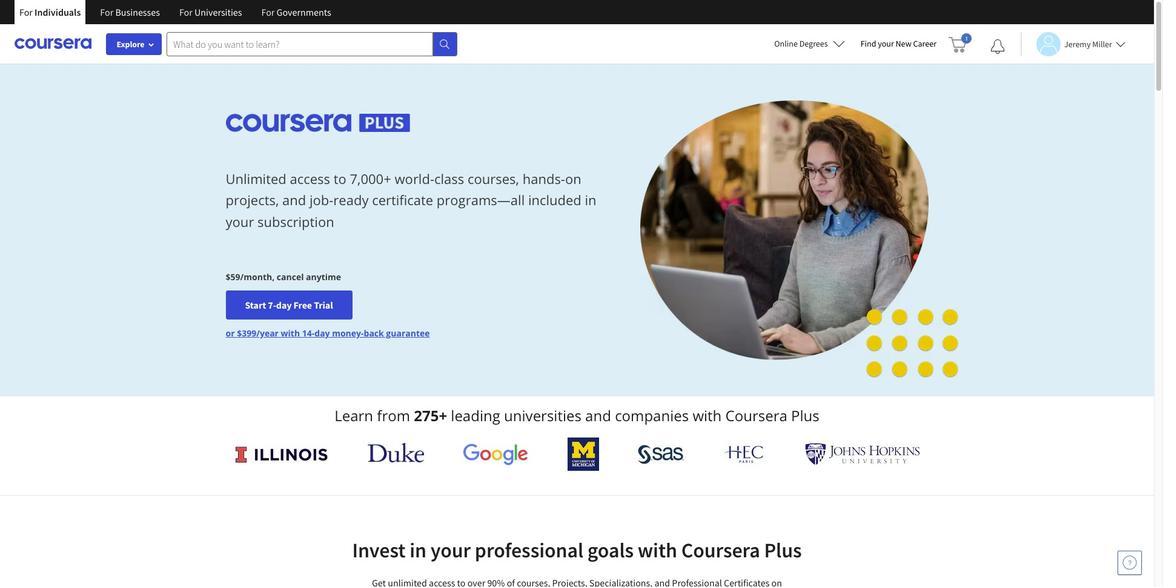 Task type: describe. For each thing, give the bounding box(es) containing it.
hands-
[[523, 170, 565, 188]]

subscription
[[258, 212, 334, 231]]

or
[[226, 328, 235, 339]]

for for governments
[[261, 6, 275, 18]]

hec paris image
[[723, 442, 766, 467]]

learn
[[335, 406, 373, 426]]

for universities
[[179, 6, 242, 18]]

included
[[528, 191, 581, 209]]

cancel
[[277, 272, 304, 283]]

leading
[[451, 406, 500, 426]]

access
[[290, 170, 330, 188]]

1 horizontal spatial with
[[638, 538, 677, 563]]

projects,
[[226, 191, 279, 209]]

for for individuals
[[19, 6, 33, 18]]

14-
[[302, 328, 315, 339]]

help center image
[[1123, 556, 1137, 571]]

universities
[[194, 6, 242, 18]]

from
[[377, 406, 410, 426]]

unlimited
[[226, 170, 286, 188]]

0 vertical spatial plus
[[791, 406, 819, 426]]

or $399 /year with 14-day money-back guarantee
[[226, 328, 430, 339]]

banner navigation
[[10, 0, 341, 33]]

certificate
[[372, 191, 433, 209]]

jeremy miller button
[[1021, 32, 1126, 56]]

7,000+
[[350, 170, 391, 188]]

duke university image
[[368, 443, 424, 463]]

1 horizontal spatial day
[[315, 328, 330, 339]]

class
[[434, 170, 464, 188]]

0 vertical spatial with
[[281, 328, 300, 339]]

guarantee
[[386, 328, 430, 339]]

coursera image
[[15, 34, 91, 53]]

johns hopkins university image
[[805, 443, 920, 466]]

world-
[[395, 170, 434, 188]]

explore
[[117, 39, 144, 50]]

jeremy miller
[[1064, 38, 1112, 49]]

online degrees button
[[765, 30, 855, 57]]

jeremy
[[1064, 38, 1091, 49]]

find
[[861, 38, 876, 49]]

/month,
[[240, 272, 275, 283]]

universities
[[504, 406, 582, 426]]

for individuals
[[19, 6, 81, 18]]

learn from 275+ leading universities and companies with coursera plus
[[335, 406, 819, 426]]

/year
[[256, 328, 279, 339]]

courses,
[[468, 170, 519, 188]]

sas image
[[638, 445, 684, 464]]

companies
[[615, 406, 689, 426]]

ready
[[333, 191, 369, 209]]

275+
[[414, 406, 447, 426]]

find your new career
[[861, 38, 937, 49]]

trial
[[314, 299, 333, 312]]

find your new career link
[[855, 36, 943, 51]]

start 7-day free trial button
[[226, 291, 352, 320]]

What do you want to learn? text field
[[167, 32, 433, 56]]

7-
[[268, 299, 276, 312]]

free
[[294, 299, 312, 312]]

online
[[774, 38, 798, 49]]



Task type: locate. For each thing, give the bounding box(es) containing it.
coursera
[[725, 406, 787, 426], [681, 538, 760, 563]]

career
[[913, 38, 937, 49]]

2 vertical spatial with
[[638, 538, 677, 563]]

0 horizontal spatial day
[[276, 299, 292, 312]]

for left the individuals
[[19, 6, 33, 18]]

with left '14-'
[[281, 328, 300, 339]]

start 7-day free trial
[[245, 299, 333, 312]]

$399
[[237, 328, 256, 339]]

$59 /month, cancel anytime
[[226, 272, 341, 283]]

explore button
[[106, 33, 162, 55]]

money-
[[332, 328, 364, 339]]

with
[[281, 328, 300, 339], [693, 406, 722, 426], [638, 538, 677, 563]]

to
[[334, 170, 346, 188]]

day left money- at left
[[315, 328, 330, 339]]

0 vertical spatial day
[[276, 299, 292, 312]]

programs—all
[[437, 191, 525, 209]]

1 vertical spatial with
[[693, 406, 722, 426]]

0 horizontal spatial your
[[226, 212, 254, 231]]

2 vertical spatial your
[[431, 538, 471, 563]]

$59
[[226, 272, 240, 283]]

day inside button
[[276, 299, 292, 312]]

for left governments
[[261, 6, 275, 18]]

and
[[282, 191, 306, 209], [585, 406, 611, 426]]

for for businesses
[[100, 6, 113, 18]]

0 vertical spatial and
[[282, 191, 306, 209]]

1 vertical spatial your
[[226, 212, 254, 231]]

in right the invest
[[410, 538, 426, 563]]

None search field
[[167, 32, 457, 56]]

and up subscription
[[282, 191, 306, 209]]

0 vertical spatial your
[[878, 38, 894, 49]]

start
[[245, 299, 266, 312]]

and up the university of michigan image in the bottom of the page
[[585, 406, 611, 426]]

0 horizontal spatial in
[[410, 538, 426, 563]]

with right goals
[[638, 538, 677, 563]]

with right companies
[[693, 406, 722, 426]]

for governments
[[261, 6, 331, 18]]

professional
[[475, 538, 583, 563]]

university of illinois at urbana-champaign image
[[234, 445, 329, 464]]

invest
[[352, 538, 406, 563]]

for businesses
[[100, 6, 160, 18]]

for left businesses at the left of page
[[100, 6, 113, 18]]

invest in your professional goals with coursera plus
[[352, 538, 802, 563]]

shopping cart: 1 item image
[[949, 33, 972, 53]]

show notifications image
[[991, 39, 1005, 54]]

your
[[878, 38, 894, 49], [226, 212, 254, 231], [431, 538, 471, 563]]

university of michigan image
[[568, 438, 599, 471]]

1 horizontal spatial in
[[585, 191, 596, 209]]

new
[[896, 38, 912, 49]]

day
[[276, 299, 292, 312], [315, 328, 330, 339]]

2 horizontal spatial your
[[878, 38, 894, 49]]

for for universities
[[179, 6, 193, 18]]

for left universities
[[179, 6, 193, 18]]

on
[[565, 170, 581, 188]]

2 for from the left
[[100, 6, 113, 18]]

businesses
[[115, 6, 160, 18]]

1 vertical spatial and
[[585, 406, 611, 426]]

1 horizontal spatial and
[[585, 406, 611, 426]]

1 horizontal spatial your
[[431, 538, 471, 563]]

0 horizontal spatial and
[[282, 191, 306, 209]]

0 horizontal spatial with
[[281, 328, 300, 339]]

4 for from the left
[[261, 6, 275, 18]]

in
[[585, 191, 596, 209], [410, 538, 426, 563]]

and inside unlimited access to 7,000+ world-class courses, hands-on projects, and job-ready certificate programs—all included in your subscription
[[282, 191, 306, 209]]

job-
[[310, 191, 333, 209]]

plus
[[791, 406, 819, 426], [764, 538, 802, 563]]

for
[[19, 6, 33, 18], [100, 6, 113, 18], [179, 6, 193, 18], [261, 6, 275, 18]]

1 vertical spatial in
[[410, 538, 426, 563]]

0 vertical spatial coursera
[[725, 406, 787, 426]]

online degrees
[[774, 38, 828, 49]]

google image
[[463, 443, 528, 466]]

miller
[[1092, 38, 1112, 49]]

your inside unlimited access to 7,000+ world-class courses, hands-on projects, and job-ready certificate programs—all included in your subscription
[[226, 212, 254, 231]]

2 horizontal spatial with
[[693, 406, 722, 426]]

1 for from the left
[[19, 6, 33, 18]]

anytime
[[306, 272, 341, 283]]

coursera plus image
[[226, 114, 410, 132]]

1 vertical spatial day
[[315, 328, 330, 339]]

unlimited access to 7,000+ world-class courses, hands-on projects, and job-ready certificate programs—all included in your subscription
[[226, 170, 596, 231]]

governments
[[277, 6, 331, 18]]

back
[[364, 328, 384, 339]]

individuals
[[35, 6, 81, 18]]

in inside unlimited access to 7,000+ world-class courses, hands-on projects, and job-ready certificate programs—all included in your subscription
[[585, 191, 596, 209]]

3 for from the left
[[179, 6, 193, 18]]

day left free at the left
[[276, 299, 292, 312]]

goals
[[587, 538, 634, 563]]

0 vertical spatial in
[[585, 191, 596, 209]]

1 vertical spatial plus
[[764, 538, 802, 563]]

degrees
[[799, 38, 828, 49]]

in right included
[[585, 191, 596, 209]]

1 vertical spatial coursera
[[681, 538, 760, 563]]



Task type: vqa. For each thing, say whether or not it's contained in the screenshot.
third For from the left
yes



